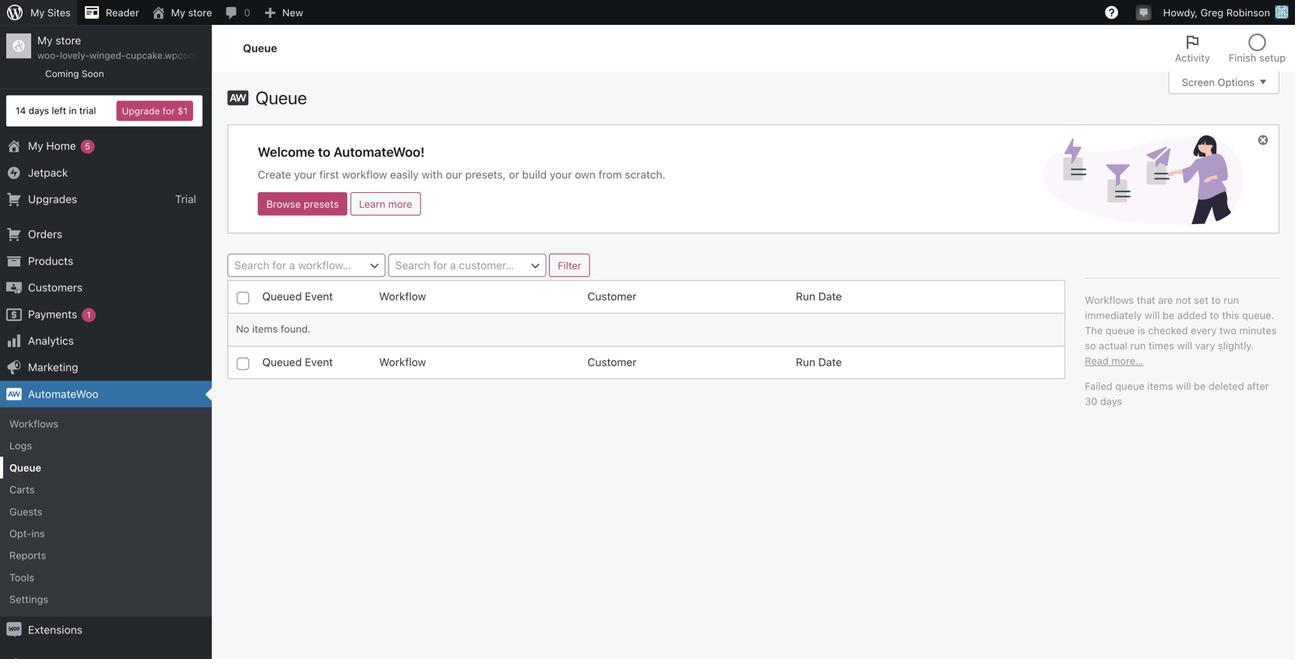 Task type: describe. For each thing, give the bounding box(es) containing it.
payments 1
[[28, 308, 91, 321]]

automatewoo link
[[0, 381, 212, 408]]

notification image
[[1138, 5, 1150, 18]]

our
[[446, 168, 462, 181]]

times
[[1149, 340, 1174, 352]]

are
[[1158, 295, 1173, 306]]

my for my store woo-lovely-winged-cupcake.wpcomstaging.com coming soon
[[37, 34, 53, 47]]

2 run from the top
[[796, 356, 815, 369]]

left
[[52, 105, 66, 116]]

customers link
[[0, 275, 212, 301]]

sites
[[47, 7, 71, 18]]

tab list containing activity
[[1166, 25, 1295, 72]]

build
[[522, 168, 547, 181]]

for for search for a customer…
[[433, 259, 447, 272]]

2 run date from the top
[[796, 356, 842, 369]]

customer…
[[459, 259, 514, 272]]

5
[[85, 141, 90, 152]]

guests
[[9, 506, 42, 518]]

minutes
[[1239, 325, 1277, 337]]

search for a customer…
[[395, 259, 514, 272]]

carts
[[9, 484, 35, 496]]

learn more link
[[350, 193, 421, 216]]

checked
[[1148, 325, 1188, 337]]

my for my store
[[171, 7, 185, 18]]

reports link
[[0, 545, 212, 567]]

for for upgrade for $1
[[163, 106, 175, 117]]

Search for a customer… field
[[388, 254, 546, 278]]

finish setup button
[[1220, 25, 1295, 72]]

learn
[[359, 198, 385, 210]]

logs
[[9, 440, 32, 452]]

my store woo-lovely-winged-cupcake.wpcomstaging.com coming soon
[[37, 34, 251, 79]]

screen
[[1182, 76, 1215, 88]]

coming
[[45, 68, 79, 79]]

14
[[16, 105, 26, 116]]

orders
[[28, 228, 62, 241]]

setup
[[1259, 52, 1286, 63]]

jetpack link
[[0, 159, 212, 186]]

create
[[258, 168, 291, 181]]

days inside failed queue items will be deleted after 30 days
[[1100, 396, 1122, 407]]

more…
[[1112, 355, 1144, 367]]

extensions link
[[0, 617, 212, 644]]

opt-ins link
[[0, 523, 212, 545]]

Search for a customer… text field
[[389, 255, 546, 278]]

2 queued event from the top
[[262, 356, 333, 369]]

queue.
[[1242, 310, 1274, 321]]

not
[[1176, 295, 1191, 306]]

queue inside queue link
[[9, 462, 41, 474]]

howdy,
[[1163, 7, 1198, 18]]

be inside failed queue items will be deleted after 30 days
[[1194, 381, 1206, 392]]

deleted
[[1209, 381, 1244, 392]]

activity
[[1175, 52, 1210, 63]]

failed
[[1085, 381, 1113, 392]]

search for search for a workflow…
[[234, 259, 269, 272]]

guests link
[[0, 501, 212, 523]]

learn more
[[359, 198, 412, 210]]

options
[[1218, 76, 1255, 88]]

this
[[1222, 310, 1239, 321]]

added
[[1177, 310, 1207, 321]]

after
[[1247, 381, 1269, 392]]

14 days left in trial
[[16, 105, 96, 116]]

toolbar navigation
[[0, 0, 1295, 28]]

main menu navigation
[[0, 25, 251, 660]]

search for a workflow…
[[234, 259, 351, 272]]

opt-
[[9, 528, 31, 540]]

tools link
[[0, 567, 212, 589]]

create your first workflow easily with our presets, or build your own from scratch.
[[258, 168, 666, 181]]

finish setup
[[1229, 52, 1286, 63]]

two
[[1220, 325, 1237, 337]]

cupcake.wpcomstaging.com
[[126, 50, 251, 61]]

2 date from the top
[[818, 356, 842, 369]]

upgrade
[[122, 106, 160, 117]]

2 customer from the top
[[588, 356, 637, 369]]

a for customer…
[[450, 259, 456, 272]]

jetpack
[[28, 166, 68, 179]]

my home 5
[[28, 139, 90, 152]]

Search for a workflow… field
[[227, 254, 386, 278]]

my for my sites
[[30, 7, 45, 18]]

or
[[509, 168, 519, 181]]

every
[[1191, 325, 1217, 337]]

2 workflow from the top
[[379, 356, 426, 369]]

1 queued event from the top
[[262, 290, 333, 303]]

no
[[236, 323, 249, 335]]

1 date from the top
[[818, 290, 842, 303]]

immediately
[[1085, 310, 1142, 321]]

my sites
[[30, 7, 71, 18]]

2 event from the top
[[305, 356, 333, 369]]

0 vertical spatial queue
[[243, 42, 277, 55]]

30
[[1085, 396, 1098, 407]]

my store link
[[145, 0, 218, 25]]

reports
[[9, 550, 46, 562]]

0
[[244, 7, 250, 18]]

upgrades
[[28, 193, 77, 206]]

marketing
[[28, 361, 78, 374]]

welcome to automatewoo!
[[258, 144, 425, 160]]

browse presets link
[[258, 193, 348, 216]]

customers
[[28, 281, 83, 294]]

easily
[[390, 168, 419, 181]]

vary
[[1195, 340, 1215, 352]]

be inside workflows that are not set to run immediately will be added to this queue. the queue is checked every two minutes so actual run times will vary slightly. read more…
[[1163, 310, 1175, 321]]

1 vertical spatial queue
[[255, 87, 307, 108]]



Task type: vqa. For each thing, say whether or not it's contained in the screenshot.
the right PAGE
no



Task type: locate. For each thing, give the bounding box(es) containing it.
be left "deleted" at the bottom
[[1194, 381, 1206, 392]]

queued
[[262, 290, 302, 303], [262, 356, 302, 369]]

queue down more…
[[1115, 381, 1145, 392]]

1 horizontal spatial be
[[1194, 381, 1206, 392]]

None submit
[[549, 254, 590, 277]]

screen options
[[1182, 76, 1255, 88]]

store left 0 link
[[188, 7, 212, 18]]

0 horizontal spatial search
[[234, 259, 269, 272]]

0 vertical spatial items
[[252, 323, 278, 335]]

days inside main menu navigation
[[29, 105, 49, 116]]

workflows inside main menu navigation
[[9, 418, 58, 430]]

for left workflow…
[[272, 259, 286, 272]]

1 vertical spatial items
[[1147, 381, 1173, 392]]

workflow…
[[298, 259, 351, 272]]

event
[[305, 290, 333, 303], [305, 356, 333, 369]]

run
[[1224, 295, 1239, 306], [1130, 340, 1146, 352]]

1 vertical spatial queued
[[262, 356, 302, 369]]

in
[[69, 105, 77, 116]]

carts link
[[0, 479, 212, 501]]

0 vertical spatial queue
[[1106, 325, 1135, 337]]

queue up carts on the bottom left of the page
[[9, 462, 41, 474]]

upgrade for $1
[[122, 106, 188, 117]]

my up cupcake.wpcomstaging.com at the top
[[171, 7, 185, 18]]

search down more
[[395, 259, 430, 272]]

slightly.
[[1218, 340, 1254, 352]]

search inside text field
[[234, 259, 269, 272]]

2 horizontal spatial for
[[433, 259, 447, 272]]

store inside my store woo-lovely-winged-cupcake.wpcomstaging.com coming soon
[[56, 34, 81, 47]]

2 a from the left
[[450, 259, 456, 272]]

store for my store
[[188, 7, 212, 18]]

items down "times"
[[1147, 381, 1173, 392]]

search inside text box
[[395, 259, 430, 272]]

items inside failed queue items will be deleted after 30 days
[[1147, 381, 1173, 392]]

analytics
[[28, 334, 74, 347]]

is
[[1138, 325, 1145, 337]]

1 customer from the top
[[588, 290, 637, 303]]

workflows for workflows
[[9, 418, 58, 430]]

for
[[163, 106, 175, 117], [272, 259, 286, 272], [433, 259, 447, 272]]

trial
[[79, 105, 96, 116]]

will inside failed queue items will be deleted after 30 days
[[1176, 381, 1191, 392]]

1 search from the left
[[234, 259, 269, 272]]

1 run from the top
[[796, 290, 815, 303]]

presets
[[304, 198, 339, 210]]

$1
[[177, 106, 188, 117]]

items right the no in the left of the page
[[252, 323, 278, 335]]

so
[[1085, 340, 1096, 352]]

0 vertical spatial event
[[305, 290, 333, 303]]

1 workflow from the top
[[379, 290, 426, 303]]

None checkbox
[[237, 292, 249, 305], [237, 358, 249, 370], [237, 292, 249, 305], [237, 358, 249, 370]]

days down failed
[[1100, 396, 1122, 407]]

queued event
[[262, 290, 333, 303], [262, 356, 333, 369]]

1 vertical spatial run
[[1130, 340, 1146, 352]]

1
[[87, 310, 91, 320]]

settings
[[9, 594, 48, 606]]

will left vary
[[1177, 340, 1192, 352]]

browse presets
[[266, 198, 339, 210]]

2 vertical spatial will
[[1176, 381, 1191, 392]]

workflows that are not set to run immediately will be added to this queue. the queue is checked every two minutes so actual run times will vary slightly. read more…
[[1085, 295, 1277, 367]]

1 horizontal spatial a
[[450, 259, 456, 272]]

store up lovely-
[[56, 34, 81, 47]]

1 vertical spatial customer
[[588, 356, 637, 369]]

1 horizontal spatial for
[[272, 259, 286, 272]]

2 queued from the top
[[262, 356, 302, 369]]

1 your from the left
[[294, 168, 316, 181]]

your
[[294, 168, 316, 181], [550, 168, 572, 181]]

failed queue items will be deleted after 30 days
[[1085, 381, 1269, 407]]

new
[[282, 7, 303, 18]]

queue up "welcome"
[[255, 87, 307, 108]]

queue inside failed queue items will be deleted after 30 days
[[1115, 381, 1145, 392]]

1 vertical spatial will
[[1177, 340, 1192, 352]]

0 vertical spatial store
[[188, 7, 212, 18]]

ins
[[31, 528, 45, 540]]

search
[[234, 259, 269, 272], [395, 259, 430, 272]]

0 vertical spatial be
[[1163, 310, 1175, 321]]

from
[[599, 168, 622, 181]]

0 horizontal spatial items
[[252, 323, 278, 335]]

1 vertical spatial workflows
[[9, 418, 58, 430]]

run down is
[[1130, 340, 1146, 352]]

with
[[422, 168, 443, 181]]

be up checked
[[1163, 310, 1175, 321]]

my left home at the top of the page
[[28, 139, 43, 152]]

1 event from the top
[[305, 290, 333, 303]]

home
[[46, 139, 76, 152]]

finish
[[1229, 52, 1257, 63]]

date
[[818, 290, 842, 303], [818, 356, 842, 369]]

queued event down the found. in the left of the page
[[262, 356, 333, 369]]

scratch.
[[625, 168, 666, 181]]

2 search from the left
[[395, 259, 430, 272]]

0 vertical spatial queued event
[[262, 290, 333, 303]]

workflows up immediately
[[1085, 295, 1134, 306]]

the
[[1085, 325, 1103, 337]]

presets,
[[465, 168, 506, 181]]

0 vertical spatial to
[[318, 144, 330, 160]]

for inside text field
[[272, 259, 286, 272]]

1 vertical spatial queued event
[[262, 356, 333, 369]]

store for my store woo-lovely-winged-cupcake.wpcomstaging.com coming soon
[[56, 34, 81, 47]]

0 horizontal spatial be
[[1163, 310, 1175, 321]]

run
[[796, 290, 815, 303], [796, 356, 815, 369]]

0 vertical spatial run
[[796, 290, 815, 303]]

run up the this
[[1224, 295, 1239, 306]]

own
[[575, 168, 596, 181]]

1 vertical spatial be
[[1194, 381, 1206, 392]]

workflows for workflows that are not set to run immediately will be added to this queue. the queue is checked every two minutes so actual run times will vary slightly. read more…
[[1085, 295, 1134, 306]]

0 vertical spatial workflows
[[1085, 295, 1134, 306]]

items
[[252, 323, 278, 335], [1147, 381, 1173, 392]]

store inside toolbar navigation
[[188, 7, 212, 18]]

logs link
[[0, 435, 212, 457]]

0 vertical spatial queued
[[262, 290, 302, 303]]

0 horizontal spatial days
[[29, 105, 49, 116]]

queued event down "search for a workflow…" text field
[[262, 290, 333, 303]]

2 vertical spatial to
[[1210, 310, 1219, 321]]

1 vertical spatial queue
[[1115, 381, 1145, 392]]

set
[[1194, 295, 1209, 306]]

workflow
[[342, 168, 387, 181]]

for inside button
[[163, 106, 175, 117]]

1 horizontal spatial items
[[1147, 381, 1173, 392]]

1 vertical spatial date
[[818, 356, 842, 369]]

1 horizontal spatial store
[[188, 7, 212, 18]]

settings link
[[0, 589, 212, 611]]

queued down the search for a workflow…
[[262, 290, 302, 303]]

to up first on the left of the page
[[318, 144, 330, 160]]

0 vertical spatial customer
[[588, 290, 637, 303]]

event down the found. in the left of the page
[[305, 356, 333, 369]]

read
[[1085, 355, 1109, 367]]

that
[[1137, 295, 1155, 306]]

no items found.
[[236, 323, 311, 335]]

activity button
[[1166, 25, 1220, 72]]

a inside text box
[[450, 259, 456, 272]]

will left "deleted" at the bottom
[[1176, 381, 1191, 392]]

to right set
[[1212, 295, 1221, 306]]

reader
[[106, 7, 139, 18]]

1 horizontal spatial search
[[395, 259, 430, 272]]

extensions
[[28, 624, 82, 637]]

1 vertical spatial run date
[[796, 356, 842, 369]]

0 link
[[218, 0, 257, 25]]

browse
[[266, 198, 301, 210]]

actual
[[1099, 340, 1128, 352]]

my for my home 5
[[28, 139, 43, 152]]

event down workflow…
[[305, 290, 333, 303]]

your left own
[[550, 168, 572, 181]]

first
[[319, 168, 339, 181]]

0 vertical spatial date
[[818, 290, 842, 303]]

reader link
[[77, 0, 145, 25]]

a left workflow…
[[289, 259, 295, 272]]

a for workflow…
[[289, 259, 295, 272]]

1 queued from the top
[[262, 290, 302, 303]]

2 vertical spatial queue
[[9, 462, 41, 474]]

0 vertical spatial will
[[1145, 310, 1160, 321]]

0 vertical spatial workflow
[[379, 290, 426, 303]]

queue
[[1106, 325, 1135, 337], [1115, 381, 1145, 392]]

products
[[28, 255, 73, 267]]

1 run date from the top
[[796, 290, 842, 303]]

search for search for a customer…
[[395, 259, 430, 272]]

days
[[29, 105, 49, 116], [1100, 396, 1122, 407]]

1 horizontal spatial days
[[1100, 396, 1122, 407]]

0 horizontal spatial store
[[56, 34, 81, 47]]

my left the sites
[[30, 7, 45, 18]]

workflows up logs on the left of page
[[9, 418, 58, 430]]

Search for a workflow… text field
[[228, 255, 385, 278]]

for left $1
[[163, 106, 175, 117]]

queue down "0"
[[243, 42, 277, 55]]

0 horizontal spatial for
[[163, 106, 175, 117]]

workflows inside workflows that are not set to run immediately will be added to this queue. the queue is checked every two minutes so actual run times will vary slightly. read more…
[[1085, 295, 1134, 306]]

queue inside workflows that are not set to run immediately will be added to this queue. the queue is checked every two minutes so actual run times will vary slightly. read more…
[[1106, 325, 1135, 337]]

1 vertical spatial to
[[1212, 295, 1221, 306]]

0 vertical spatial run date
[[796, 290, 842, 303]]

1 vertical spatial run
[[796, 356, 815, 369]]

2 your from the left
[[550, 168, 572, 181]]

tab list
[[1166, 25, 1295, 72]]

days right 14
[[29, 105, 49, 116]]

my inside my store woo-lovely-winged-cupcake.wpcomstaging.com coming soon
[[37, 34, 53, 47]]

screen options button
[[1169, 71, 1280, 94]]

marketing link
[[0, 354, 212, 381]]

to
[[318, 144, 330, 160], [1212, 295, 1221, 306], [1210, 310, 1219, 321]]

a inside text field
[[289, 259, 295, 272]]

to left the this
[[1210, 310, 1219, 321]]

greg
[[1201, 7, 1224, 18]]

1 horizontal spatial your
[[550, 168, 572, 181]]

opt-ins
[[9, 528, 45, 540]]

queued down 'no items found.'
[[262, 356, 302, 369]]

products link
[[0, 248, 212, 275]]

a left customer…
[[450, 259, 456, 272]]

soon
[[82, 68, 104, 79]]

0 horizontal spatial your
[[294, 168, 316, 181]]

winged-
[[89, 50, 126, 61]]

for inside text box
[[433, 259, 447, 272]]

found.
[[281, 323, 311, 335]]

0 horizontal spatial workflows
[[9, 418, 58, 430]]

1 a from the left
[[289, 259, 295, 272]]

1 vertical spatial workflow
[[379, 356, 426, 369]]

0 vertical spatial run
[[1224, 295, 1239, 306]]

new link
[[257, 0, 309, 25]]

woo-
[[37, 50, 60, 61]]

search up the no in the left of the page
[[234, 259, 269, 272]]

1 vertical spatial store
[[56, 34, 81, 47]]

workflows
[[1085, 295, 1134, 306], [9, 418, 58, 430]]

1 vertical spatial days
[[1100, 396, 1122, 407]]

0 horizontal spatial run
[[1130, 340, 1146, 352]]

1 horizontal spatial run
[[1224, 295, 1239, 306]]

my up the woo-
[[37, 34, 53, 47]]

orders link
[[0, 221, 212, 248]]

0 horizontal spatial a
[[289, 259, 295, 272]]

1 horizontal spatial workflows
[[1085, 295, 1134, 306]]

queue down immediately
[[1106, 325, 1135, 337]]

for left customer…
[[433, 259, 447, 272]]

my store
[[171, 7, 212, 18]]

0 vertical spatial days
[[29, 105, 49, 116]]

howdy, greg robinson
[[1163, 7, 1270, 18]]

payments
[[28, 308, 77, 321]]

upgrade for $1 button
[[116, 101, 193, 121]]

1 vertical spatial event
[[305, 356, 333, 369]]

your left first on the left of the page
[[294, 168, 316, 181]]

will down that
[[1145, 310, 1160, 321]]

tools
[[9, 572, 34, 584]]

for for search for a workflow…
[[272, 259, 286, 272]]



